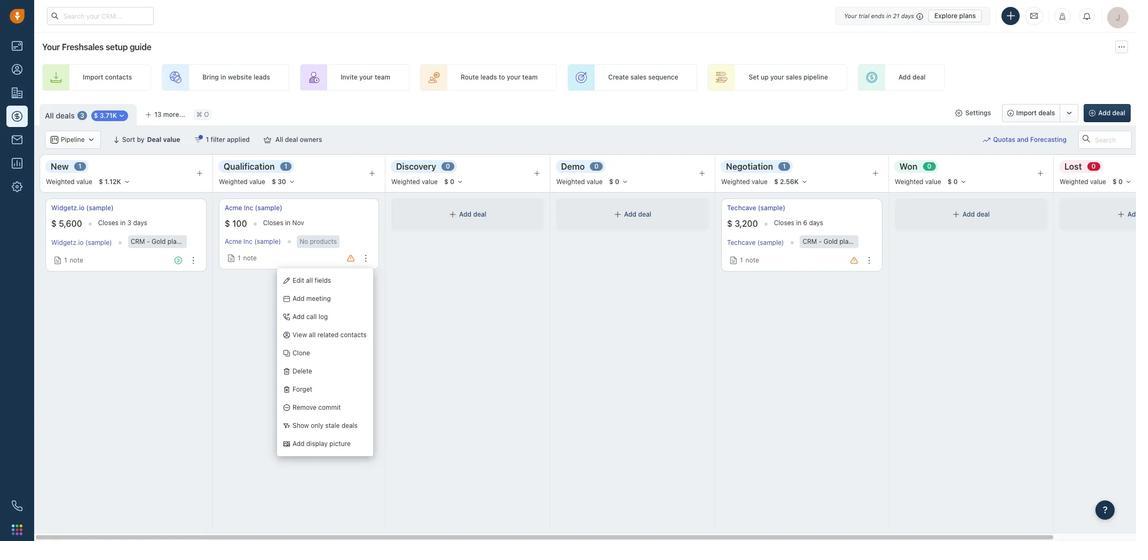 Task type: vqa. For each thing, say whether or not it's contained in the screenshot.


Task type: locate. For each thing, give the bounding box(es) containing it.
menu
[[277, 269, 373, 457]]

0 horizontal spatial deals
[[56, 111, 75, 120]]

weighted down negotiation
[[722, 178, 750, 186]]

3.71k
[[100, 112, 117, 120]]

0 horizontal spatial plan
[[168, 238, 180, 246]]

no products
[[300, 238, 337, 246]]

weighted for new
[[46, 178, 75, 186]]

1 vertical spatial widgetz.io (sample)
[[51, 239, 112, 247]]

1 acme inc (sample) link from the top
[[225, 204, 283, 213]]

1 $ 0 button from the left
[[440, 176, 469, 188]]

monthly
[[182, 238, 207, 246], [855, 238, 879, 246]]

1 vertical spatial widgetz.io (sample) link
[[51, 239, 112, 247]]

all up pipeline dropdown button
[[45, 111, 54, 120]]

4 weighted value from the left
[[557, 178, 603, 186]]

1 horizontal spatial closes
[[263, 219, 284, 227]]

closes in nov
[[263, 219, 304, 227]]

2 $ 0 button from the left
[[605, 176, 634, 188]]

0 vertical spatial techcave
[[728, 204, 757, 212]]

techcave (sample) link up 3,200
[[728, 204, 786, 213]]

contacts down setup
[[105, 73, 132, 81]]

crm - gold plan monthly (sample) for $ 5,600
[[131, 238, 235, 246]]

days right 21
[[902, 12, 915, 19]]

closes for $ 100
[[263, 219, 284, 227]]

4 $ 0 from the left
[[1113, 178, 1124, 186]]

1 $ 0 from the left
[[444, 178, 455, 186]]

weighted value down qualification
[[219, 178, 265, 186]]

1 horizontal spatial gold
[[824, 238, 838, 246]]

0 vertical spatial acme inc (sample) link
[[225, 204, 283, 213]]

import inside button
[[1017, 109, 1037, 117]]

0 vertical spatial widgetz.io
[[51, 204, 85, 212]]

your right up
[[771, 73, 785, 81]]

1 vertical spatial techcave (sample) link
[[728, 239, 784, 247]]

$ 0 for demo
[[610, 178, 620, 186]]

5 weighted from the left
[[722, 178, 750, 186]]

weighted down lost
[[1060, 178, 1089, 186]]

container_wx8msf4aqz5i3rn1 image inside pipeline dropdown button
[[51, 136, 58, 144]]

days down $ 1.12k "button"
[[133, 219, 147, 227]]

weighted value down won
[[895, 178, 942, 186]]

add deal for won
[[963, 211, 990, 219]]

4 weighted from the left
[[557, 178, 585, 186]]

container_wx8msf4aqz5i3rn1 image inside the "settings" 'popup button'
[[956, 110, 963, 117]]

all for view
[[309, 331, 316, 339]]

1 vertical spatial all
[[276, 136, 283, 144]]

1 vertical spatial import
[[1017, 109, 1037, 117]]

1 techcave (sample) from the top
[[728, 204, 786, 212]]

1 horizontal spatial sales
[[786, 73, 802, 81]]

1 vertical spatial acme
[[225, 238, 242, 246]]

invite your team
[[341, 73, 391, 81]]

crm - gold plan monthly (sample) for $ 3,200
[[803, 238, 907, 246]]

stale
[[325, 422, 340, 430]]

1 horizontal spatial deals
[[342, 422, 358, 430]]

2 horizontal spatial deals
[[1039, 109, 1056, 117]]

crm down 6
[[803, 238, 818, 246]]

$ 0 button for lost
[[1109, 176, 1137, 188]]

3
[[80, 112, 84, 120], [127, 219, 131, 227]]

view
[[293, 331, 307, 339]]

import contacts link
[[42, 64, 151, 91]]

container_wx8msf4aqz5i3rn1 image
[[956, 110, 963, 117], [118, 112, 126, 120], [51, 136, 58, 144], [449, 211, 457, 219], [614, 211, 622, 219], [953, 211, 961, 219], [54, 257, 61, 265], [730, 257, 738, 265]]

1 horizontal spatial your
[[507, 73, 521, 81]]

weighted value for negotiation
[[722, 178, 768, 186]]

1 horizontal spatial 1 note
[[238, 254, 257, 262]]

create sales sequence
[[609, 73, 679, 81]]

0 vertical spatial acme
[[225, 204, 242, 212]]

1 horizontal spatial crm - gold plan monthly (sample)
[[803, 238, 907, 246]]

0 vertical spatial techcave (sample)
[[728, 204, 786, 212]]

1 vertical spatial 3
[[127, 219, 131, 227]]

0 horizontal spatial 1 note
[[64, 257, 83, 265]]

1 horizontal spatial 3
[[127, 219, 131, 227]]

container_wx8msf4aqz5i3rn1 image inside quotas and forecasting link
[[984, 136, 991, 144]]

1 note for $ 3,200
[[740, 257, 760, 265]]

5 weighted value from the left
[[722, 178, 768, 186]]

0 horizontal spatial crm
[[131, 238, 145, 246]]

2 acme from the top
[[225, 238, 242, 246]]

0 horizontal spatial import
[[83, 73, 103, 81]]

0 horizontal spatial 3
[[80, 112, 84, 120]]

2 weighted from the left
[[219, 178, 248, 186]]

$ 0 button for won
[[943, 176, 972, 188]]

weighted down qualification
[[219, 178, 248, 186]]

3 down $ 1.12k "button"
[[127, 219, 131, 227]]

team right to
[[523, 73, 538, 81]]

phone image
[[12, 501, 22, 512]]

1 left filter
[[206, 136, 209, 144]]

create
[[609, 73, 629, 81]]

picture
[[330, 440, 351, 448]]

techcave (sample) link down 3,200
[[728, 239, 784, 247]]

1 acme inc (sample) from the top
[[225, 204, 283, 212]]

techcave up the $ 3,200
[[728, 204, 757, 212]]

all inside "button"
[[276, 136, 283, 144]]

your left trial
[[845, 12, 858, 19]]

0 vertical spatial all
[[306, 277, 313, 285]]

$ 0
[[444, 178, 455, 186], [610, 178, 620, 186], [948, 178, 958, 186], [1113, 178, 1124, 186]]

1 vertical spatial acme inc (sample)
[[225, 238, 281, 246]]

acme inc (sample)
[[225, 204, 283, 212], [225, 238, 281, 246]]

leads inside route leads to your team link
[[481, 73, 497, 81]]

1 vertical spatial techcave
[[728, 239, 756, 247]]

note
[[243, 254, 257, 262], [70, 257, 83, 265], [746, 257, 760, 265]]

value for discovery
[[422, 178, 438, 186]]

add deal
[[899, 73, 926, 81], [1099, 109, 1126, 117], [459, 211, 487, 219], [625, 211, 652, 219], [963, 211, 990, 219]]

leads inside "bring in website leads" link
[[254, 73, 270, 81]]

$ 0 button for demo
[[605, 176, 634, 188]]

deal
[[147, 136, 162, 144]]

1 note down the 5,600
[[64, 257, 83, 265]]

your left "freshsales"
[[42, 42, 60, 52]]

widgetz.io (sample) link down the 5,600
[[51, 239, 112, 247]]

0 horizontal spatial sales
[[631, 73, 647, 81]]

all deal owners button
[[257, 131, 329, 149]]

add
[[899, 73, 911, 81], [1099, 109, 1111, 117], [459, 211, 472, 219], [625, 211, 637, 219], [963, 211, 976, 219], [1128, 211, 1137, 219], [293, 295, 305, 303], [293, 313, 305, 321], [293, 440, 305, 448]]

widgetz.io (sample) link up the 5,600
[[51, 204, 114, 213]]

3 for deals
[[80, 112, 84, 120]]

1 leads from the left
[[254, 73, 270, 81]]

all right edit
[[306, 277, 313, 285]]

import deals
[[1017, 109, 1056, 117]]

explore plans
[[935, 11, 977, 20]]

deals for all
[[56, 111, 75, 120]]

3,200
[[735, 219, 758, 229]]

3 weighted from the left
[[392, 178, 420, 186]]

1 filter applied button
[[187, 131, 257, 149]]

team right invite in the top of the page
[[375, 73, 391, 81]]

weighted down won
[[895, 178, 924, 186]]

2 your from the left
[[507, 73, 521, 81]]

in for qualification
[[285, 219, 291, 227]]

widgetz.io down $ 5,600
[[51, 239, 84, 247]]

applied
[[227, 136, 250, 144]]

1 closes from the left
[[98, 219, 119, 227]]

- down closes in 3 days
[[147, 238, 150, 246]]

1 horizontal spatial crm
[[803, 238, 818, 246]]

value for negotiation
[[752, 178, 768, 186]]

2 weighted value from the left
[[219, 178, 265, 186]]

2 leads from the left
[[481, 73, 497, 81]]

2 widgetz.io (sample) link from the top
[[51, 239, 112, 247]]

add deal inside button
[[1099, 109, 1126, 117]]

remove
[[293, 404, 317, 412]]

1 weighted value from the left
[[46, 178, 92, 186]]

inc down 100
[[244, 238, 253, 246]]

3 $ 0 button from the left
[[943, 176, 972, 188]]

acme down $ 100
[[225, 238, 242, 246]]

techcave down the $ 3,200
[[728, 239, 756, 247]]

discovery
[[396, 162, 437, 171]]

all for edit
[[306, 277, 313, 285]]

1 gold from the left
[[152, 238, 166, 246]]

2 monthly from the left
[[855, 238, 879, 246]]

0 horizontal spatial -
[[147, 238, 150, 246]]

weighted value for won
[[895, 178, 942, 186]]

team
[[375, 73, 391, 81], [523, 73, 538, 81]]

weighted value for demo
[[557, 178, 603, 186]]

1 vertical spatial contacts
[[341, 331, 367, 339]]

1 horizontal spatial your
[[845, 12, 858, 19]]

deal inside the add deal button
[[1113, 109, 1126, 117]]

1 your from the left
[[360, 73, 373, 81]]

0 vertical spatial widgetz.io (sample)
[[51, 204, 114, 212]]

100
[[232, 219, 247, 229]]

1 widgetz.io (sample) from the top
[[51, 204, 114, 212]]

- down closes in 6 days
[[819, 238, 822, 246]]

6 weighted value from the left
[[895, 178, 942, 186]]

crm down closes in 3 days
[[131, 238, 145, 246]]

2 acme inc (sample) link from the top
[[225, 238, 281, 246]]

1 techcave from the top
[[728, 204, 757, 212]]

1 note for $ 100
[[238, 254, 257, 262]]

0 horizontal spatial all
[[45, 111, 54, 120]]

techcave (sample) up 3,200
[[728, 204, 786, 212]]

1 horizontal spatial note
[[243, 254, 257, 262]]

commit
[[319, 404, 341, 412]]

import for import contacts
[[83, 73, 103, 81]]

weighted value down new
[[46, 178, 92, 186]]

0 vertical spatial acme inc (sample)
[[225, 204, 283, 212]]

bring in website leads
[[203, 73, 270, 81]]

1 right new
[[78, 163, 82, 171]]

note down 3,200
[[746, 257, 760, 265]]

nov
[[292, 219, 304, 227]]

sales left pipeline
[[786, 73, 802, 81]]

0 horizontal spatial contacts
[[105, 73, 132, 81]]

inc up 100
[[244, 204, 253, 212]]

sales right 'create' at top right
[[631, 73, 647, 81]]

3 inside all deals 3
[[80, 112, 84, 120]]

days right 6
[[810, 219, 824, 227]]

0 horizontal spatial leads
[[254, 73, 270, 81]]

more...
[[163, 111, 185, 119]]

no
[[300, 238, 308, 246]]

1 crm from the left
[[131, 238, 145, 246]]

1 horizontal spatial plan
[[840, 238, 853, 246]]

1 filter applied
[[206, 136, 250, 144]]

1 horizontal spatial import
[[1017, 109, 1037, 117]]

all deals link
[[45, 110, 75, 121]]

21
[[894, 12, 900, 19]]

note down 100
[[243, 254, 257, 262]]

weighted value down lost
[[1060, 178, 1107, 186]]

deals inside button
[[1039, 109, 1056, 117]]

in down $ 1.12k "button"
[[120, 219, 126, 227]]

your for your freshsales setup guide
[[42, 42, 60, 52]]

0 vertical spatial widgetz.io (sample) link
[[51, 204, 114, 213]]

sales
[[631, 73, 647, 81], [786, 73, 802, 81]]

2 horizontal spatial your
[[771, 73, 785, 81]]

Search your CRM... text field
[[47, 7, 154, 25]]

2 gold from the left
[[824, 238, 838, 246]]

1 note down 100
[[238, 254, 257, 262]]

quotas and forecasting link
[[984, 131, 1078, 149]]

deals inside menu
[[342, 422, 358, 430]]

in right bring
[[221, 73, 226, 81]]

7 weighted from the left
[[1060, 178, 1089, 186]]

widgetz.io up $ 5,600
[[51, 204, 85, 212]]

0 vertical spatial all
[[45, 111, 54, 120]]

all
[[306, 277, 313, 285], [309, 331, 316, 339]]

1 horizontal spatial team
[[523, 73, 538, 81]]

$ 30 button
[[267, 176, 300, 188]]

import down your freshsales setup guide
[[83, 73, 103, 81]]

0 vertical spatial contacts
[[105, 73, 132, 81]]

1 crm - gold plan monthly (sample) from the left
[[131, 238, 235, 246]]

$ 0 for won
[[948, 178, 958, 186]]

acme inc (sample) link
[[225, 204, 283, 213], [225, 238, 281, 246]]

invite your team link
[[300, 64, 410, 91]]

0 horizontal spatial closes
[[98, 219, 119, 227]]

1 horizontal spatial all
[[276, 136, 283, 144]]

container_wx8msf4aqz5i3rn1 image inside pipeline dropdown button
[[87, 136, 95, 144]]

1 down 100
[[238, 254, 241, 262]]

$ inside dropdown button
[[94, 112, 98, 120]]

forecasting
[[1031, 136, 1067, 144]]

2 crm - gold plan monthly (sample) from the left
[[803, 238, 907, 246]]

weighted
[[46, 178, 75, 186], [219, 178, 248, 186], [392, 178, 420, 186], [557, 178, 585, 186], [722, 178, 750, 186], [895, 178, 924, 186], [1060, 178, 1089, 186]]

0 vertical spatial inc
[[244, 204, 253, 212]]

1 acme from the top
[[225, 204, 242, 212]]

weighted value down negotiation
[[722, 178, 768, 186]]

send email image
[[1031, 11, 1039, 20]]

1 horizontal spatial leads
[[481, 73, 497, 81]]

deals up pipeline
[[56, 111, 75, 120]]

plans
[[960, 11, 977, 20]]

in left nov in the top left of the page
[[285, 219, 291, 227]]

$ 0 for lost
[[1113, 178, 1124, 186]]

1 vertical spatial acme inc (sample) link
[[225, 238, 281, 246]]

acme inc (sample) link up 100
[[225, 204, 283, 213]]

acme inc (sample) link down 100
[[225, 238, 281, 246]]

2 closes from the left
[[263, 219, 284, 227]]

- for $ 3,200
[[819, 238, 822, 246]]

1 vertical spatial your
[[42, 42, 60, 52]]

all right view on the bottom left
[[309, 331, 316, 339]]

acme up $ 100
[[225, 204, 242, 212]]

weighted down discovery
[[392, 178, 420, 186]]

acme inc (sample) down 100
[[225, 238, 281, 246]]

widgetz.io (sample) down the 5,600
[[51, 239, 112, 247]]

leads right website
[[254, 73, 270, 81]]

deals up forecasting at the top of the page
[[1039, 109, 1056, 117]]

2 horizontal spatial closes
[[775, 219, 795, 227]]

1 inc from the top
[[244, 204, 253, 212]]

0 horizontal spatial crm - gold plan monthly (sample)
[[131, 238, 235, 246]]

quotas
[[994, 136, 1016, 144]]

⌘ o
[[196, 111, 209, 119]]

techcave
[[728, 204, 757, 212], [728, 239, 756, 247]]

7 weighted value from the left
[[1060, 178, 1107, 186]]

closes right the 5,600
[[98, 219, 119, 227]]

2 techcave from the top
[[728, 239, 756, 247]]

weighted value for new
[[46, 178, 92, 186]]

1 techcave (sample) link from the top
[[728, 204, 786, 213]]

acme inc (sample) up 100
[[225, 204, 283, 212]]

guide
[[130, 42, 151, 52]]

value for new
[[76, 178, 92, 186]]

leads left to
[[481, 73, 497, 81]]

2 horizontal spatial 1 note
[[740, 257, 760, 265]]

weighted value down demo
[[557, 178, 603, 186]]

2 techcave (sample) from the top
[[728, 239, 784, 247]]

closes left 6
[[775, 219, 795, 227]]

3 closes from the left
[[775, 219, 795, 227]]

0 horizontal spatial gold
[[152, 238, 166, 246]]

in left 6
[[797, 219, 802, 227]]

1 horizontal spatial contacts
[[341, 331, 367, 339]]

1 - from the left
[[147, 238, 150, 246]]

0
[[446, 163, 450, 171], [595, 163, 599, 171], [928, 163, 932, 171], [1092, 163, 1097, 171], [450, 178, 455, 186], [615, 178, 620, 186], [954, 178, 958, 186], [1119, 178, 1124, 186]]

techcave (sample) down 3,200
[[728, 239, 784, 247]]

1 plan from the left
[[168, 238, 180, 246]]

2 plan from the left
[[840, 238, 853, 246]]

0 horizontal spatial days
[[133, 219, 147, 227]]

weighted down demo
[[557, 178, 585, 186]]

1 horizontal spatial -
[[819, 238, 822, 246]]

3 your from the left
[[771, 73, 785, 81]]

note for $ 5,600
[[70, 257, 83, 265]]

2 inc from the top
[[244, 238, 253, 246]]

import up quotas and forecasting
[[1017, 109, 1037, 117]]

note down the 5,600
[[70, 257, 83, 265]]

- for $ 5,600
[[147, 238, 150, 246]]

closes left nov in the top left of the page
[[263, 219, 284, 227]]

(sample)
[[86, 204, 114, 212], [255, 204, 283, 212], [759, 204, 786, 212], [208, 238, 235, 246], [881, 238, 907, 246], [255, 238, 281, 246], [85, 239, 112, 247], [758, 239, 784, 247]]

1 vertical spatial widgetz.io
[[51, 239, 84, 247]]

2 horizontal spatial note
[[746, 257, 760, 265]]

0 vertical spatial 3
[[80, 112, 84, 120]]

0 horizontal spatial note
[[70, 257, 83, 265]]

menu containing edit all fields
[[277, 269, 373, 457]]

weighted value for discovery
[[392, 178, 438, 186]]

fields
[[315, 277, 331, 285]]

all left the owners
[[276, 136, 283, 144]]

1 horizontal spatial days
[[810, 219, 824, 227]]

inc
[[244, 204, 253, 212], [244, 238, 253, 246]]

container_wx8msf4aqz5i3rn1 image
[[87, 136, 95, 144], [194, 136, 202, 144], [264, 136, 271, 144], [984, 136, 991, 144], [1118, 211, 1126, 219], [228, 255, 235, 262]]

0 vertical spatial techcave (sample) link
[[728, 204, 786, 213]]

your right invite in the top of the page
[[360, 73, 373, 81]]

bring in website leads link
[[162, 64, 290, 91]]

2 acme inc (sample) from the top
[[225, 238, 281, 246]]

route
[[461, 73, 479, 81]]

2 crm from the left
[[803, 238, 818, 246]]

weighted down new
[[46, 178, 75, 186]]

1 vertical spatial all
[[309, 331, 316, 339]]

your right to
[[507, 73, 521, 81]]

1 vertical spatial inc
[[244, 238, 253, 246]]

your
[[845, 12, 858, 19], [42, 42, 60, 52]]

4 $ 0 button from the left
[[1109, 176, 1137, 188]]

3 weighted value from the left
[[392, 178, 438, 186]]

in
[[887, 12, 892, 19], [221, 73, 226, 81], [120, 219, 126, 227], [285, 219, 291, 227], [797, 219, 802, 227]]

days for $ 5,600
[[133, 219, 147, 227]]

$ 1.12k
[[99, 178, 121, 186]]

container_wx8msf4aqz5i3rn1 image inside all deal owners "button"
[[264, 136, 271, 144]]

3 $ 0 from the left
[[948, 178, 958, 186]]

techcave (sample) link
[[728, 204, 786, 213], [728, 239, 784, 247]]

-
[[147, 238, 150, 246], [819, 238, 822, 246]]

0 vertical spatial your
[[845, 12, 858, 19]]

1 vertical spatial techcave (sample)
[[728, 239, 784, 247]]

days
[[902, 12, 915, 19], [133, 219, 147, 227], [810, 219, 824, 227]]

contacts right the related
[[341, 331, 367, 339]]

weighted value down discovery
[[392, 178, 438, 186]]

weighted value
[[46, 178, 92, 186], [219, 178, 265, 186], [392, 178, 438, 186], [557, 178, 603, 186], [722, 178, 768, 186], [895, 178, 942, 186], [1060, 178, 1107, 186]]

closes for $ 3,200
[[775, 219, 795, 227]]

clone
[[293, 350, 310, 358]]

widgetz.io (sample) link
[[51, 204, 114, 213], [51, 239, 112, 247]]

crm for $ 3,200
[[803, 238, 818, 246]]

widgetz.io (sample) up the 5,600
[[51, 204, 114, 212]]

1 weighted from the left
[[46, 178, 75, 186]]

add deal button
[[1085, 104, 1132, 122]]

1 up $ 2.56k
[[783, 163, 786, 171]]

0 horizontal spatial your
[[42, 42, 60, 52]]

1 horizontal spatial monthly
[[855, 238, 879, 246]]

1 note down 3,200
[[740, 257, 760, 265]]

6 weighted from the left
[[895, 178, 924, 186]]

0 horizontal spatial monthly
[[182, 238, 207, 246]]

0 horizontal spatial team
[[375, 73, 391, 81]]

deals right stale
[[342, 422, 358, 430]]

container_wx8msf4aqz5i3rn1 image inside $ 3.71k button
[[118, 112, 126, 120]]

0 horizontal spatial your
[[360, 73, 373, 81]]

weighted value for lost
[[1060, 178, 1107, 186]]

3 right all deals link
[[80, 112, 84, 120]]

2 - from the left
[[819, 238, 822, 246]]

1 monthly from the left
[[182, 238, 207, 246]]

0 vertical spatial import
[[83, 73, 103, 81]]

2 $ 0 from the left
[[610, 178, 620, 186]]



Task type: describe. For each thing, give the bounding box(es) containing it.
6
[[804, 219, 808, 227]]

deal inside all deal owners "button"
[[285, 136, 298, 144]]

delete
[[293, 368, 312, 376]]

show only stale deals
[[293, 422, 358, 430]]

route leads to your team link
[[420, 64, 557, 91]]

gold for $ 5,600
[[152, 238, 166, 246]]

⌘
[[196, 111, 202, 119]]

$ 2.56k button
[[770, 176, 813, 188]]

$ 100
[[225, 219, 247, 229]]

1 down $ 5,600
[[64, 257, 67, 265]]

1 widgetz.io from the top
[[51, 204, 85, 212]]

deal inside add deal 'link'
[[913, 73, 926, 81]]

all for deals
[[45, 111, 54, 120]]

$ inside "button"
[[99, 178, 103, 186]]

closes in 3 days
[[98, 219, 147, 227]]

pipeline
[[61, 136, 85, 144]]

30
[[278, 178, 286, 186]]

add deal for demo
[[625, 211, 652, 219]]

deals for import
[[1039, 109, 1056, 117]]

in for new
[[120, 219, 126, 227]]

all for deal
[[276, 136, 283, 144]]

show
[[293, 422, 309, 430]]

1 inside 'button'
[[206, 136, 209, 144]]

log
[[319, 313, 328, 321]]

ends
[[872, 12, 885, 19]]

1 down the $ 3,200
[[740, 257, 743, 265]]

$ 3,200
[[728, 219, 758, 229]]

add deal inside add deal 'link'
[[899, 73, 926, 81]]

value for demo
[[587, 178, 603, 186]]

lost
[[1065, 162, 1083, 171]]

your trial ends in 21 days
[[845, 12, 915, 19]]

$ inside button
[[272, 178, 276, 186]]

days for $ 3,200
[[810, 219, 824, 227]]

monthly for 5,600
[[182, 238, 207, 246]]

to
[[499, 73, 505, 81]]

add meeting
[[293, 295, 331, 303]]

1.12k
[[105, 178, 121, 186]]

2 widgetz.io from the top
[[51, 239, 84, 247]]

13 more...
[[154, 111, 185, 119]]

import for import deals
[[1017, 109, 1037, 117]]

display
[[307, 440, 328, 448]]

view all related contacts
[[293, 331, 367, 339]]

add inside 'link'
[[899, 73, 911, 81]]

all deals 3
[[45, 111, 84, 120]]

add call log
[[293, 313, 328, 321]]

add display picture
[[293, 440, 351, 448]]

import deals button
[[1003, 104, 1061, 122]]

route leads to your team
[[461, 73, 538, 81]]

13
[[154, 111, 162, 119]]

your freshsales setup guide
[[42, 42, 151, 52]]

website
[[228, 73, 252, 81]]

2 widgetz.io (sample) from the top
[[51, 239, 112, 247]]

weighted for negotiation
[[722, 178, 750, 186]]

meeting
[[307, 295, 331, 303]]

remove commit
[[293, 404, 341, 412]]

set up your sales pipeline
[[749, 73, 829, 81]]

2 horizontal spatial days
[[902, 12, 915, 19]]

$ 1.12k button
[[94, 176, 135, 188]]

in left 21
[[887, 12, 892, 19]]

container_wx8msf4aqz5i3rn1 image inside 1 filter applied 'button'
[[194, 136, 202, 144]]

2.56k
[[781, 178, 799, 186]]

weighted for lost
[[1060, 178, 1089, 186]]

create sales sequence link
[[568, 64, 698, 91]]

explore
[[935, 11, 958, 20]]

$ 0 button for discovery
[[440, 176, 469, 188]]

owners
[[300, 136, 322, 144]]

2 sales from the left
[[786, 73, 802, 81]]

1 team from the left
[[375, 73, 391, 81]]

products
[[310, 238, 337, 246]]

1 note for $ 5,600
[[64, 257, 83, 265]]

won
[[900, 162, 918, 171]]

sort
[[122, 136, 135, 144]]

monthly for 3,200
[[855, 238, 879, 246]]

pipeline
[[804, 73, 829, 81]]

Search field
[[1079, 131, 1133, 149]]

phone element
[[6, 496, 28, 517]]

acme inside acme inc (sample) link
[[225, 204, 242, 212]]

value for qualification
[[250, 178, 265, 186]]

settings
[[966, 109, 992, 117]]

settings button
[[951, 104, 997, 122]]

value for lost
[[1091, 178, 1107, 186]]

in for negotiation
[[797, 219, 802, 227]]

edit
[[293, 277, 304, 285]]

qualification
[[224, 162, 275, 171]]

1 up $ 30 button
[[284, 163, 288, 171]]

import deals group
[[1003, 104, 1079, 122]]

weighted for qualification
[[219, 178, 248, 186]]

plan for 3,200
[[840, 238, 853, 246]]

freshsales
[[62, 42, 104, 52]]

1 widgetz.io (sample) link from the top
[[51, 204, 114, 213]]

$ 3.71k
[[94, 112, 117, 120]]

closes in 6 days
[[775, 219, 824, 227]]

add inside button
[[1099, 109, 1111, 117]]

weighted for won
[[895, 178, 924, 186]]

sort by deal value
[[122, 136, 180, 144]]

all deal owners
[[276, 136, 322, 144]]

contacts inside menu
[[341, 331, 367, 339]]

$ 5,600
[[51, 219, 82, 229]]

by
[[137, 136, 145, 144]]

5,600
[[59, 219, 82, 229]]

$ 0 for discovery
[[444, 178, 455, 186]]

and
[[1018, 136, 1029, 144]]

1 sales from the left
[[631, 73, 647, 81]]

o
[[204, 111, 209, 119]]

closes for $ 5,600
[[98, 219, 119, 227]]

call
[[307, 313, 317, 321]]

freshworks switcher image
[[12, 525, 22, 536]]

setup
[[106, 42, 128, 52]]

set
[[749, 73, 760, 81]]

demo
[[562, 162, 585, 171]]

note for $ 100
[[243, 254, 257, 262]]

crm for $ 5,600
[[131, 238, 145, 246]]

forget
[[293, 386, 312, 394]]

value for won
[[926, 178, 942, 186]]

weighted for demo
[[557, 178, 585, 186]]

weighted value for qualification
[[219, 178, 265, 186]]

$ 2.56k
[[775, 178, 799, 186]]

filter
[[211, 136, 225, 144]]

new
[[51, 162, 69, 171]]

weighted for discovery
[[392, 178, 420, 186]]

3 for in
[[127, 219, 131, 227]]

bring
[[203, 73, 219, 81]]

import contacts
[[83, 73, 132, 81]]

your for your trial ends in 21 days
[[845, 12, 858, 19]]

sequence
[[649, 73, 679, 81]]

only
[[311, 422, 324, 430]]

explore plans link
[[929, 9, 982, 22]]

quotas and forecasting
[[994, 136, 1067, 144]]

trial
[[859, 12, 870, 19]]

note for $ 3,200
[[746, 257, 760, 265]]

invite
[[341, 73, 358, 81]]

gold for $ 3,200
[[824, 238, 838, 246]]

2 techcave (sample) link from the top
[[728, 239, 784, 247]]

plan for 5,600
[[168, 238, 180, 246]]

2 team from the left
[[523, 73, 538, 81]]

pipeline button
[[45, 131, 101, 149]]

add deal for discovery
[[459, 211, 487, 219]]

negotiation
[[727, 162, 774, 171]]

up
[[761, 73, 769, 81]]

edit all fields
[[293, 277, 331, 285]]



